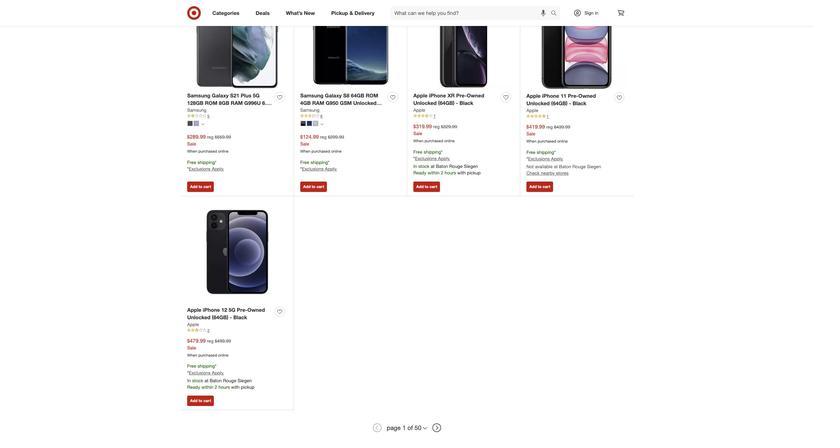 Task type: locate. For each thing, give the bounding box(es) containing it.
0 horizontal spatial manufacturer
[[187, 115, 221, 121]]

apple link
[[414, 107, 425, 113], [527, 107, 539, 114], [187, 321, 199, 328]]

samsung down 4gb
[[300, 107, 320, 113]]

50
[[415, 424, 422, 432]]

1 vertical spatial hours
[[219, 385, 230, 390]]

galaxy
[[212, 92, 229, 99], [325, 92, 342, 99]]

apple link up $419.99
[[527, 107, 539, 114]]

hours for $479.99
[[219, 385, 230, 390]]

free shipping * * exclusions apply.
[[187, 160, 224, 172], [300, 160, 337, 172]]

rouge for $479.99
[[223, 378, 237, 384]]

1 vertical spatial free shipping * * exclusions apply. in stock at  baton rouge siegen ready within 2 hours with pickup
[[187, 364, 255, 390]]

purchased
[[425, 138, 443, 143], [538, 139, 557, 144], [199, 149, 217, 154], [312, 149, 330, 154], [199, 353, 217, 358]]

1 horizontal spatial all colors element
[[321, 122, 324, 126]]

2 all colors element from the left
[[321, 122, 324, 126]]

apple up $419.99
[[527, 108, 539, 113]]

add for $289.99
[[190, 184, 198, 189]]

apple for apple iphone 11 pre-owned unlocked (64gb) - black
[[527, 93, 541, 99]]

1 horizontal spatial black
[[460, 100, 474, 106]]

free for $479.99
[[187, 364, 196, 369]]

online for $124.99
[[331, 149, 342, 154]]

1 horizontal spatial stock
[[419, 164, 430, 169]]

galaxy up 8gb
[[212, 92, 229, 99]]

1 horizontal spatial ready
[[414, 170, 427, 176]]

all colors image right violet icon
[[201, 123, 204, 126]]

stock for $319.99
[[419, 164, 430, 169]]

pre- right 11
[[568, 93, 579, 99]]

0 horizontal spatial within
[[202, 385, 214, 390]]

owned
[[467, 92, 485, 99], [579, 93, 596, 99], [248, 307, 265, 313]]

apple link up $319.99
[[414, 107, 425, 113]]

1 horizontal spatial galaxy
[[325, 92, 342, 99]]

all colors element
[[201, 122, 204, 126], [321, 122, 324, 126]]

2 refurbished from the left
[[300, 115, 331, 121]]

0 vertical spatial manufacturer
[[336, 107, 370, 114]]

- inside apple iphone xr pre-owned unlocked (64gb) - black
[[456, 100, 458, 106]]

ram down s21
[[231, 100, 243, 106]]

shipping down $289.99 reg $559.99 sale when purchased online on the top left of page
[[198, 160, 215, 165]]

0 horizontal spatial black
[[233, 314, 247, 321]]

apple iphone 12 5g pre-owned unlocked (64gb) - black image
[[187, 203, 287, 303], [187, 203, 287, 303]]

purchased down $419.99
[[538, 139, 557, 144]]

(64gb) down 12
[[212, 314, 228, 321]]

manufacturer
[[336, 107, 370, 114], [187, 115, 221, 121]]

reg inside $289.99 reg $559.99 sale when purchased online
[[207, 134, 214, 140]]

samsung up 128gb
[[187, 92, 211, 99]]

sale inside $419.99 reg $439.99 sale when purchased online
[[527, 131, 536, 137]]

2 horizontal spatial rouge
[[573, 164, 586, 170]]

1 horizontal spatial siegen
[[464, 164, 478, 169]]

online inside $419.99 reg $439.99 sale when purchased online
[[558, 139, 568, 144]]

sign in
[[585, 10, 599, 16]]

black
[[460, 100, 474, 106], [573, 100, 587, 107], [233, 314, 247, 321]]

at inside free shipping * * exclusions apply. not available at baton rouge siegen check nearby stores
[[554, 164, 558, 170]]

samsung
[[187, 92, 211, 99], [300, 92, 324, 99], [187, 107, 207, 113], [300, 107, 320, 113]]

rom left 8gb
[[205, 100, 218, 106]]

0 vertical spatial stock
[[419, 164, 430, 169]]

free up not on the right
[[527, 149, 536, 155]]

7
[[434, 114, 436, 119]]

1 ram from the left
[[231, 100, 243, 106]]

when down "$479.99"
[[187, 353, 197, 358]]

1 black image from the left
[[188, 121, 193, 126]]

samsung link
[[187, 107, 207, 113], [300, 107, 320, 113]]

reg for $124.99
[[320, 134, 327, 140]]

all colors image right silver "icon" on the top left of page
[[321, 123, 324, 126]]

apple inside apple iphone xr pre-owned unlocked (64gb) - black
[[414, 92, 428, 99]]

exclusions up available
[[528, 156, 550, 162]]

- inside apple iphone 12 5g pre-owned unlocked (64gb) - black
[[230, 314, 232, 321]]

apple left 11
[[527, 93, 541, 99]]

0 vertical spatial rom
[[366, 92, 378, 99]]

1 smartphone from the left
[[212, 107, 243, 114]]

black image left silver "icon" on the top left of page
[[307, 121, 312, 126]]

0 horizontal spatial all colors image
[[201, 123, 204, 126]]

cart for $124.99
[[317, 184, 324, 189]]

smartphone down 4gb
[[300, 107, 331, 114]]

all colors element right silver "icon" on the top left of page
[[321, 122, 324, 126]]

2 horizontal spatial iphone
[[542, 93, 560, 99]]

shipping up available
[[537, 149, 554, 155]]

add to cart
[[190, 184, 211, 189], [303, 184, 324, 189], [417, 184, 437, 189], [530, 184, 551, 189], [190, 399, 211, 403]]

1 horizontal spatial 2
[[215, 385, 217, 390]]

gray image
[[301, 121, 306, 126]]

1 horizontal spatial ram
[[312, 100, 324, 106]]

within for $479.99
[[202, 385, 214, 390]]

iphone left xr
[[429, 92, 446, 99]]

black for 11
[[573, 100, 587, 107]]

0 horizontal spatial 1
[[403, 424, 406, 432]]

unlocked inside apple iphone xr pre-owned unlocked (64gb) - black
[[414, 100, 437, 106]]

apple link for apple iphone 12 5g pre-owned unlocked (64gb) - black
[[187, 321, 199, 328]]

0 horizontal spatial (64gb)
[[212, 314, 228, 321]]

0 vertical spatial 5g
[[253, 92, 260, 99]]

online down $439.99
[[558, 139, 568, 144]]

shipping down $319.99 reg $329.99 sale when purchased online
[[424, 149, 441, 155]]

free down $319.99 reg $329.99 sale when purchased online
[[414, 149, 423, 155]]

apple link for apple iphone 11 pre-owned unlocked (64gb) - black
[[527, 107, 539, 114]]

exclusions for $419.99
[[528, 156, 550, 162]]

0 vertical spatial ready
[[414, 170, 427, 176]]

rouge
[[450, 164, 463, 169], [573, 164, 586, 170], [223, 378, 237, 384]]

2 galaxy from the left
[[325, 92, 342, 99]]

shipping for $124.99
[[311, 160, 328, 165]]

0 horizontal spatial ram
[[231, 100, 243, 106]]

(64gb) for 11
[[552, 100, 568, 107]]

exclusions apply. link for apple iphone 11 pre-owned unlocked (64gb) - black
[[528, 156, 564, 162]]

0 horizontal spatial 2
[[207, 328, 210, 333]]

reg left the $499.99
[[207, 338, 214, 344]]

siegen inside free shipping * * exclusions apply. not available at baton rouge siegen check nearby stores
[[587, 164, 602, 170]]

when down $124.99 at the left top of page
[[300, 149, 311, 154]]

samsung galaxy s8 64gb rom 4gb ram g950 gsm unlocked smartphone - manufacturer refurbished link
[[300, 92, 385, 121]]

online down the $499.99
[[218, 353, 229, 358]]

when inside $124.99 reg $299.99 sale when purchased online
[[300, 149, 311, 154]]

in for $319.99
[[414, 164, 417, 169]]

hours
[[445, 170, 456, 176], [219, 385, 230, 390]]

1 vertical spatial in
[[187, 378, 191, 384]]

apple iphone 11 pre-owned unlocked (64gb) - black image
[[527, 0, 627, 89], [527, 0, 627, 89]]

1 samsung link from the left
[[187, 107, 207, 113]]

owned up 1 link
[[579, 93, 596, 99]]

sale inside $289.99 reg $559.99 sale when purchased online
[[187, 141, 196, 147]]

free shipping * * exclusions apply. in stock at  baton rouge siegen ready within 2 hours with pickup down $319.99 reg $329.99 sale when purchased online
[[414, 149, 481, 176]]

0 vertical spatial pickup
[[467, 170, 481, 176]]

black inside apple iphone 11 pre-owned unlocked (64gb) - black
[[573, 100, 587, 107]]

1 horizontal spatial all colors image
[[321, 123, 324, 126]]

to for $289.99
[[199, 184, 202, 189]]

ram inside samsung galaxy s21 plus 5g 128gb rom 8gb ram g996u 6.2" unlocked smartphone - manufacturer refurbished
[[231, 100, 243, 106]]

sale down $319.99
[[414, 131, 423, 136]]

to for $419.99
[[538, 184, 542, 189]]

exclusions apply. link for apple iphone 12 5g pre-owned unlocked (64gb) - black
[[189, 370, 224, 376]]

add to cart button for $319.99
[[414, 182, 440, 192]]

when for $419.99
[[527, 139, 537, 144]]

$419.99
[[527, 124, 545, 130]]

1 horizontal spatial samsung link
[[300, 107, 320, 113]]

online for $479.99
[[218, 353, 229, 358]]

0 horizontal spatial ready
[[187, 385, 200, 390]]

sale down $124.99 at the left top of page
[[300, 141, 309, 147]]

samsung galaxy s8 64gb rom 4gb ram g950 gsm unlocked smartphone - manufacturer refurbished
[[300, 92, 378, 121]]

unlocked down 128gb
[[187, 107, 211, 114]]

exclusions apply. link down $319.99 reg $329.99 sale when purchased online
[[415, 156, 450, 161]]

2
[[441, 170, 444, 176], [207, 328, 210, 333], [215, 385, 217, 390]]

exclusions down $479.99 reg $499.99 sale when purchased online
[[189, 370, 211, 376]]

ram right 4gb
[[312, 100, 324, 106]]

1 horizontal spatial hours
[[445, 170, 456, 176]]

exclusions
[[415, 156, 437, 161], [528, 156, 550, 162], [189, 166, 211, 172], [302, 166, 324, 172], [189, 370, 211, 376]]

exclusions apply. link up available
[[528, 156, 564, 162]]

reg inside $124.99 reg $299.99 sale when purchased online
[[320, 134, 327, 140]]

0 vertical spatial in
[[414, 164, 417, 169]]

0 horizontal spatial pre-
[[237, 307, 248, 313]]

pre-
[[456, 92, 467, 99], [568, 93, 579, 99], [237, 307, 248, 313]]

at
[[431, 164, 435, 169], [554, 164, 558, 170], [205, 378, 209, 384]]

owned up 7 link
[[467, 92, 485, 99]]

black for xr
[[460, 100, 474, 106]]

online
[[444, 138, 455, 143], [558, 139, 568, 144], [218, 149, 229, 154], [331, 149, 342, 154], [218, 353, 229, 358]]

- up 7 link
[[456, 100, 458, 106]]

to for $124.99
[[312, 184, 316, 189]]

reg left $559.99
[[207, 134, 214, 140]]

purchased for $319.99
[[425, 138, 443, 143]]

stores
[[556, 171, 569, 176]]

0 horizontal spatial with
[[231, 385, 240, 390]]

iphone inside apple iphone 11 pre-owned unlocked (64gb) - black
[[542, 93, 560, 99]]

$319.99 reg $329.99 sale when purchased online
[[414, 123, 457, 143]]

pickup
[[467, 170, 481, 176], [241, 385, 255, 390]]

1 vertical spatial 2
[[207, 328, 210, 333]]

2 horizontal spatial owned
[[579, 93, 596, 99]]

0 horizontal spatial refurbished
[[222, 115, 252, 121]]

2 smartphone from the left
[[300, 107, 331, 114]]

(64gb) inside apple iphone 11 pre-owned unlocked (64gb) - black
[[552, 100, 568, 107]]

when down $419.99
[[527, 139, 537, 144]]

0 horizontal spatial free shipping * * exclusions apply. in stock at  baton rouge siegen ready within 2 hours with pickup
[[187, 364, 255, 390]]

apple for apple iphone 11 pre-owned unlocked (64gb) - black's apple link
[[527, 108, 539, 113]]

1 horizontal spatial rouge
[[450, 164, 463, 169]]

samsung inside samsung galaxy s21 plus 5g 128gb rom 8gb ram g996u 6.2" unlocked smartphone - manufacturer refurbished
[[187, 92, 211, 99]]

manufacturer down gsm
[[336, 107, 370, 114]]

black up 7 link
[[460, 100, 474, 106]]

sale inside $319.99 reg $329.99 sale when purchased online
[[414, 131, 423, 136]]

1 horizontal spatial free shipping * * exclusions apply. in stock at  baton rouge siegen ready within 2 hours with pickup
[[414, 149, 481, 176]]

baton inside free shipping * * exclusions apply. not available at baton rouge siegen check nearby stores
[[559, 164, 572, 170]]

online inside $319.99 reg $329.99 sale when purchased online
[[444, 138, 455, 143]]

free shipping * * exclusions apply. in stock at  baton rouge siegen ready within 2 hours with pickup
[[414, 149, 481, 176], [187, 364, 255, 390]]

exclusions for $479.99
[[189, 370, 211, 376]]

purchased inside $289.99 reg $559.99 sale when purchased online
[[199, 149, 217, 154]]

1 horizontal spatial owned
[[467, 92, 485, 99]]

0 horizontal spatial baton
[[210, 378, 222, 384]]

reg inside $479.99 reg $499.99 sale when purchased online
[[207, 338, 214, 344]]

1 vertical spatial pickup
[[241, 385, 255, 390]]

0 vertical spatial within
[[428, 170, 440, 176]]

when inside $319.99 reg $329.99 sale when purchased online
[[414, 138, 424, 143]]

owned for apple iphone xr pre-owned unlocked (64gb) - black
[[467, 92, 485, 99]]

exclusions down $289.99 reg $559.99 sale when purchased online on the top left of page
[[189, 166, 211, 172]]

1 horizontal spatial free shipping * * exclusions apply.
[[300, 160, 337, 172]]

apply. down $479.99 reg $499.99 sale when purchased online
[[212, 370, 224, 376]]

apple iphone xr pre-owned unlocked (64gb) - black image
[[414, 0, 514, 88], [414, 0, 514, 88]]

online for $289.99
[[218, 149, 229, 154]]

2 free shipping * * exclusions apply. from the left
[[300, 160, 337, 172]]

rom right 64gb
[[366, 92, 378, 99]]

2 all colors image from the left
[[321, 123, 324, 126]]

samsung down 128gb
[[187, 107, 207, 113]]

when inside $289.99 reg $559.99 sale when purchased online
[[187, 149, 197, 154]]

when for $124.99
[[300, 149, 311, 154]]

1 all colors image from the left
[[201, 123, 204, 126]]

purchased down $319.99
[[425, 138, 443, 143]]

owned inside apple iphone xr pre-owned unlocked (64gb) - black
[[467, 92, 485, 99]]

1 horizontal spatial with
[[458, 170, 466, 176]]

all colors element for $124.99
[[321, 122, 324, 126]]

unlocked up "$479.99"
[[187, 314, 211, 321]]

128gb
[[187, 100, 204, 106]]

all colors image
[[201, 123, 204, 126], [321, 123, 324, 126]]

2 ram from the left
[[312, 100, 324, 106]]

apple for apple link related to apple iphone xr pre-owned unlocked (64gb) - black
[[414, 107, 425, 113]]

purchased for $289.99
[[199, 149, 217, 154]]

iphone inside apple iphone 12 5g pre-owned unlocked (64gb) - black
[[203, 307, 220, 313]]

5g up g996u
[[253, 92, 260, 99]]

purchased down $289.99
[[199, 149, 217, 154]]

0 horizontal spatial rom
[[205, 100, 218, 106]]

1 horizontal spatial manufacturer
[[336, 107, 370, 114]]

online inside $124.99 reg $299.99 sale when purchased online
[[331, 149, 342, 154]]

manufacturer inside samsung galaxy s8 64gb rom 4gb ram g950 gsm unlocked smartphone - manufacturer refurbished
[[336, 107, 370, 114]]

1 horizontal spatial rom
[[366, 92, 378, 99]]

reg left $439.99
[[547, 124, 553, 130]]

when inside $419.99 reg $439.99 sale when purchased online
[[527, 139, 537, 144]]

siegen
[[464, 164, 478, 169], [587, 164, 602, 170], [238, 378, 252, 384]]

*
[[441, 149, 443, 155], [554, 149, 556, 155], [414, 156, 415, 161], [527, 156, 528, 162], [215, 160, 217, 165], [328, 160, 330, 165], [187, 166, 189, 172], [300, 166, 302, 172], [215, 364, 217, 369], [187, 370, 189, 376]]

sale down "$479.99"
[[187, 345, 196, 351]]

when for $319.99
[[414, 138, 424, 143]]

ram
[[231, 100, 243, 106], [312, 100, 324, 106]]

2 horizontal spatial baton
[[559, 164, 572, 170]]

iphone inside apple iphone xr pre-owned unlocked (64gb) - black
[[429, 92, 446, 99]]

exclusions down $124.99 reg $299.99 sale when purchased online
[[302, 166, 324, 172]]

2 horizontal spatial pre-
[[568, 93, 579, 99]]

sale for $319.99
[[414, 131, 423, 136]]

1 horizontal spatial within
[[428, 170, 440, 176]]

purchased inside $319.99 reg $329.99 sale when purchased online
[[425, 138, 443, 143]]

(64gb) down xr
[[438, 100, 455, 106]]

apply. down $289.99 reg $559.99 sale when purchased online on the top left of page
[[212, 166, 224, 172]]

free shipping * * exclusions apply. for $289.99
[[187, 160, 224, 172]]

all colors element right violet icon
[[201, 122, 204, 126]]

samsung link down 128gb
[[187, 107, 207, 113]]

add
[[190, 184, 198, 189], [303, 184, 311, 189], [417, 184, 424, 189], [530, 184, 537, 189], [190, 399, 198, 403]]

1 vertical spatial rom
[[205, 100, 218, 106]]

1 horizontal spatial in
[[414, 164, 417, 169]]

iphone left 12
[[203, 307, 220, 313]]

shipping for $479.99
[[198, 364, 215, 369]]

2 horizontal spatial siegen
[[587, 164, 602, 170]]

unlocked up 7
[[414, 100, 437, 106]]

in
[[414, 164, 417, 169], [187, 378, 191, 384]]

shipping for $319.99
[[424, 149, 441, 155]]

add to cart for $124.99
[[303, 184, 324, 189]]

apple inside apple iphone 12 5g pre-owned unlocked (64gb) - black
[[187, 307, 202, 313]]

sale inside $124.99 reg $299.99 sale when purchased online
[[300, 141, 309, 147]]

0 horizontal spatial apple link
[[187, 321, 199, 328]]

apple inside apple iphone 11 pre-owned unlocked (64gb) - black
[[527, 93, 541, 99]]

purchased inside $419.99 reg $439.99 sale when purchased online
[[538, 139, 557, 144]]

cart for $319.99
[[430, 184, 437, 189]]

2 samsung link from the left
[[300, 107, 320, 113]]

0 horizontal spatial pickup
[[241, 385, 255, 390]]

64gb
[[351, 92, 365, 99]]

online down $559.99
[[218, 149, 229, 154]]

purchased down $124.99 at the left top of page
[[312, 149, 330, 154]]

2 horizontal spatial black
[[573, 100, 587, 107]]

samsung inside samsung galaxy s8 64gb rom 4gb ram g950 gsm unlocked smartphone - manufacturer refurbished
[[300, 92, 324, 99]]

apple for apple link related to apple iphone 12 5g pre-owned unlocked (64gb) - black
[[187, 322, 199, 327]]

1 horizontal spatial (64gb)
[[438, 100, 455, 106]]

0 horizontal spatial rouge
[[223, 378, 237, 384]]

2 horizontal spatial apple link
[[527, 107, 539, 114]]

0 horizontal spatial at
[[205, 378, 209, 384]]

1 galaxy from the left
[[212, 92, 229, 99]]

2 vertical spatial 2
[[215, 385, 217, 390]]

black inside apple iphone xr pre-owned unlocked (64gb) - black
[[460, 100, 474, 106]]

- up 1 link
[[569, 100, 572, 107]]

owned for apple iphone 11 pre-owned unlocked (64gb) - black
[[579, 93, 596, 99]]

0 vertical spatial with
[[458, 170, 466, 176]]

$289.99 reg $559.99 sale when purchased online
[[187, 134, 231, 154]]

when down $289.99
[[187, 149, 197, 154]]

exclusions down $319.99 reg $329.99 sale when purchased online
[[415, 156, 437, 161]]

samsung galaxy s21 plus 5g 128gb rom 8gb ram g996u 6.2" unlocked smartphone - manufacturer refurbished image
[[187, 0, 287, 88], [187, 0, 287, 88]]

free down $479.99 reg $499.99 sale when purchased online
[[187, 364, 196, 369]]

free down $289.99 reg $559.99 sale when purchased online on the top left of page
[[187, 160, 196, 165]]

1 vertical spatial within
[[202, 385, 214, 390]]

black inside apple iphone 12 5g pre-owned unlocked (64gb) - black
[[233, 314, 247, 321]]

online inside $479.99 reg $499.99 sale when purchased online
[[218, 353, 229, 358]]

1
[[547, 114, 549, 119], [403, 424, 406, 432]]

pre- inside apple iphone xr pre-owned unlocked (64gb) - black
[[456, 92, 467, 99]]

samsung galaxy s8 64gb rom 4gb ram g950 gsm unlocked smartphone - manufacturer refurbished image
[[300, 0, 401, 88], [300, 0, 401, 88]]

$419.99 reg $439.99 sale when purchased online
[[527, 124, 571, 144]]

1 vertical spatial manufacturer
[[187, 115, 221, 121]]

when inside $479.99 reg $499.99 sale when purchased online
[[187, 353, 197, 358]]

page 1 of 50 button
[[384, 421, 431, 435]]

2 for $319.99
[[441, 170, 444, 176]]

refurbished down 4gb
[[300, 115, 331, 121]]

rouge inside free shipping * * exclusions apply. not available at baton rouge siegen check nearby stores
[[573, 164, 586, 170]]

0 vertical spatial 2
[[441, 170, 444, 176]]

apple iphone 11 pre-owned unlocked (64gb) - black link
[[527, 92, 612, 107]]

1 horizontal spatial pickup
[[467, 170, 481, 176]]

violet image
[[194, 121, 199, 126]]

owned inside apple iphone 11 pre-owned unlocked (64gb) - black
[[579, 93, 596, 99]]

reg
[[433, 124, 440, 129], [547, 124, 553, 130], [207, 134, 214, 140], [320, 134, 327, 140], [207, 338, 214, 344]]

g996u
[[244, 100, 261, 106]]

samsung link for 4gb
[[300, 107, 320, 113]]

1 horizontal spatial pre-
[[456, 92, 467, 99]]

- up 2 link
[[230, 314, 232, 321]]

samsung for samsung link corresponding to 128gb
[[187, 107, 207, 113]]

add to cart for $479.99
[[190, 399, 211, 403]]

black up 2 link
[[233, 314, 247, 321]]

apple left xr
[[414, 92, 428, 99]]

rom inside samsung galaxy s21 plus 5g 128gb rom 8gb ram g996u 6.2" unlocked smartphone - manufacturer refurbished
[[205, 100, 218, 106]]

to
[[199, 184, 202, 189], [312, 184, 316, 189], [425, 184, 429, 189], [538, 184, 542, 189], [199, 399, 202, 403]]

2 horizontal spatial 2
[[441, 170, 444, 176]]

1 horizontal spatial smartphone
[[300, 107, 331, 114]]

unlocked down 64gb
[[353, 100, 377, 106]]

when
[[414, 138, 424, 143], [527, 139, 537, 144], [187, 149, 197, 154], [300, 149, 311, 154], [187, 353, 197, 358]]

smartphone
[[212, 107, 243, 114], [300, 107, 331, 114]]

2 for $479.99
[[215, 385, 217, 390]]

0 horizontal spatial in
[[187, 378, 191, 384]]

s8
[[343, 92, 350, 99]]

1 horizontal spatial 5g
[[253, 92, 260, 99]]

add to cart for $419.99
[[530, 184, 551, 189]]

black image left violet icon
[[188, 121, 193, 126]]

- down g996u
[[244, 107, 246, 114]]

purchased inside $479.99 reg $499.99 sale when purchased online
[[199, 353, 217, 358]]

apply. for $289.99
[[212, 166, 224, 172]]

cart
[[204, 184, 211, 189], [317, 184, 324, 189], [430, 184, 437, 189], [543, 184, 551, 189], [204, 399, 211, 403]]

pre- right xr
[[456, 92, 467, 99]]

-
[[456, 100, 458, 106], [569, 100, 572, 107], [244, 107, 246, 114], [333, 107, 335, 114], [230, 314, 232, 321]]

online down $329.99 at top right
[[444, 138, 455, 143]]

reg left $299.99
[[320, 134, 327, 140]]

0 horizontal spatial all colors element
[[201, 122, 204, 126]]

add to cart button
[[187, 182, 214, 192], [300, 182, 327, 192], [414, 182, 440, 192], [527, 182, 554, 192], [187, 396, 214, 406]]

ready for $319.99
[[414, 170, 427, 176]]

shipping inside free shipping * * exclusions apply. not available at baton rouge siegen check nearby stores
[[537, 149, 554, 155]]

exclusions apply. link down $479.99 reg $499.99 sale when purchased online
[[189, 370, 224, 376]]

within
[[428, 170, 440, 176], [202, 385, 214, 390]]

samsung up 4gb
[[300, 92, 324, 99]]

1 vertical spatial 5g
[[229, 307, 236, 313]]

0 horizontal spatial black image
[[188, 121, 193, 126]]

purchased down "$479.99"
[[199, 353, 217, 358]]

add for $124.99
[[303, 184, 311, 189]]

pre- for 11
[[568, 93, 579, 99]]

5g right 12
[[229, 307, 236, 313]]

what's
[[286, 10, 303, 16]]

2 horizontal spatial at
[[554, 164, 558, 170]]

free shipping * * exclusions apply. down $289.99 reg $559.99 sale when purchased online on the top left of page
[[187, 160, 224, 172]]

free shipping * * exclusions apply. down $124.99 reg $299.99 sale when purchased online
[[300, 160, 337, 172]]

pre- inside apple iphone 11 pre-owned unlocked (64gb) - black
[[568, 93, 579, 99]]

(64gb) inside apple iphone xr pre-owned unlocked (64gb) - black
[[438, 100, 455, 106]]

unlocked up $419.99
[[527, 100, 550, 107]]

reg inside $419.99 reg $439.99 sale when purchased online
[[547, 124, 553, 130]]

check
[[527, 171, 540, 176]]

sale down $289.99
[[187, 141, 196, 147]]

galaxy inside samsung galaxy s8 64gb rom 4gb ram g950 gsm unlocked smartphone - manufacturer refurbished
[[325, 92, 342, 99]]

owned up 2 link
[[248, 307, 265, 313]]

1 free shipping * * exclusions apply. from the left
[[187, 160, 224, 172]]

galaxy inside samsung galaxy s21 plus 5g 128gb rom 8gb ram g996u 6.2" unlocked smartphone - manufacturer refurbished
[[212, 92, 229, 99]]

free down $124.99 reg $299.99 sale when purchased online
[[300, 160, 309, 165]]

0 horizontal spatial stock
[[192, 378, 203, 384]]

$329.99
[[441, 124, 457, 129]]

0 horizontal spatial galaxy
[[212, 92, 229, 99]]

apply.
[[438, 156, 450, 161], [551, 156, 564, 162], [212, 166, 224, 172], [325, 166, 337, 172], [212, 370, 224, 376]]

with
[[458, 170, 466, 176], [231, 385, 240, 390]]

1 horizontal spatial at
[[431, 164, 435, 169]]

purchased for $419.99
[[538, 139, 557, 144]]

shipping down $124.99 reg $299.99 sale when purchased online
[[311, 160, 328, 165]]

1 inside dropdown button
[[403, 424, 406, 432]]

apple
[[414, 92, 428, 99], [527, 93, 541, 99], [414, 107, 425, 113], [527, 108, 539, 113], [187, 307, 202, 313], [187, 322, 199, 327]]

gsm
[[340, 100, 352, 106]]

1 up $419.99 reg $439.99 sale when purchased online
[[547, 114, 549, 119]]

smartphone down 8gb
[[212, 107, 243, 114]]

unlocked
[[353, 100, 377, 106], [414, 100, 437, 106], [527, 100, 550, 107], [187, 107, 211, 114], [187, 314, 211, 321]]

apple up "$479.99"
[[187, 322, 199, 327]]

1 all colors element from the left
[[201, 122, 204, 126]]

pre- inside apple iphone 12 5g pre-owned unlocked (64gb) - black
[[237, 307, 248, 313]]

purchased for $479.99
[[199, 353, 217, 358]]

0 horizontal spatial samsung link
[[187, 107, 207, 113]]

reg inside $319.99 reg $329.99 sale when purchased online
[[433, 124, 440, 129]]

(64gb)
[[438, 100, 455, 106], [552, 100, 568, 107], [212, 314, 228, 321]]

at for $419.99
[[554, 164, 558, 170]]

1 horizontal spatial iphone
[[429, 92, 446, 99]]

apple iphone xr pre-owned unlocked (64gb) - black
[[414, 92, 485, 106]]

free for $319.99
[[414, 149, 423, 155]]

smartphone inside samsung galaxy s21 plus 5g 128gb rom 8gb ram g996u 6.2" unlocked smartphone - manufacturer refurbished
[[212, 107, 243, 114]]

black image
[[188, 121, 193, 126], [307, 121, 312, 126]]

5g
[[253, 92, 260, 99], [229, 307, 236, 313]]

exclusions apply. link
[[415, 156, 450, 161], [528, 156, 564, 162], [189, 166, 224, 172], [302, 166, 337, 172], [189, 370, 224, 376]]

apple link for apple iphone xr pre-owned unlocked (64gb) - black
[[414, 107, 425, 113]]

apply. inside free shipping * * exclusions apply. not available at baton rouge siegen check nearby stores
[[551, 156, 564, 162]]

0 horizontal spatial smartphone
[[212, 107, 243, 114]]

sale for $289.99
[[187, 141, 196, 147]]

1 refurbished from the left
[[222, 115, 252, 121]]

$289.99
[[187, 134, 206, 140]]

0 horizontal spatial hours
[[219, 385, 230, 390]]

1 vertical spatial 1
[[403, 424, 406, 432]]

1 vertical spatial stock
[[192, 378, 203, 384]]

1 horizontal spatial refurbished
[[300, 115, 331, 121]]

purchased inside $124.99 reg $299.99 sale when purchased online
[[312, 149, 330, 154]]

1 left of
[[403, 424, 406, 432]]

g950
[[326, 100, 339, 106]]

free inside free shipping * * exclusions apply. not available at baton rouge siegen check nearby stores
[[527, 149, 536, 155]]

cart for $289.99
[[204, 184, 211, 189]]

6
[[321, 114, 323, 119]]

1 vertical spatial with
[[231, 385, 240, 390]]

apply. down $124.99 reg $299.99 sale when purchased online
[[325, 166, 337, 172]]

1 horizontal spatial black image
[[307, 121, 312, 126]]

exclusions inside free shipping * * exclusions apply. not available at baton rouge siegen check nearby stores
[[528, 156, 550, 162]]

0 horizontal spatial 5g
[[229, 307, 236, 313]]

refurbished
[[222, 115, 252, 121], [300, 115, 331, 121]]

apply. up stores
[[551, 156, 564, 162]]

reg down 7
[[433, 124, 440, 129]]

not
[[527, 164, 534, 170]]

1 vertical spatial ready
[[187, 385, 200, 390]]

ready
[[414, 170, 427, 176], [187, 385, 200, 390]]

0 vertical spatial 1
[[547, 114, 549, 119]]

sale
[[414, 131, 423, 136], [527, 131, 536, 137], [187, 141, 196, 147], [300, 141, 309, 147], [187, 345, 196, 351]]

0 vertical spatial hours
[[445, 170, 456, 176]]

online down $299.99
[[331, 149, 342, 154]]

2 horizontal spatial (64gb)
[[552, 100, 568, 107]]

8gb
[[219, 100, 229, 106]]

1 horizontal spatial baton
[[436, 164, 448, 169]]

black up 1 link
[[573, 100, 587, 107]]

2 link
[[187, 328, 287, 334]]

0 vertical spatial free shipping * * exclusions apply. in stock at  baton rouge siegen ready within 2 hours with pickup
[[414, 149, 481, 176]]

online inside $289.99 reg $559.99 sale when purchased online
[[218, 149, 229, 154]]

sale inside $479.99 reg $499.99 sale when purchased online
[[187, 345, 196, 351]]

0 horizontal spatial owned
[[248, 307, 265, 313]]

online for $319.99
[[444, 138, 455, 143]]

0 horizontal spatial iphone
[[203, 307, 220, 313]]

free for $419.99
[[527, 149, 536, 155]]

0 horizontal spatial siegen
[[238, 378, 252, 384]]



Task type: vqa. For each thing, say whether or not it's contained in the screenshot.
Wednesday
no



Task type: describe. For each thing, give the bounding box(es) containing it.
rouge for $319.99
[[450, 164, 463, 169]]

reg for $419.99
[[547, 124, 553, 130]]

free shipping * * exclusions apply. not available at baton rouge siegen check nearby stores
[[527, 149, 602, 176]]

deals link
[[250, 6, 278, 20]]

galaxy for g950
[[325, 92, 342, 99]]

hours for $319.99
[[445, 170, 456, 176]]

sale for $124.99
[[300, 141, 309, 147]]

cart for $479.99
[[204, 399, 211, 403]]

free shipping * * exclusions apply. for $124.99
[[300, 160, 337, 172]]

samsung for samsung link associated with 4gb
[[300, 107, 320, 113]]

baton for $419.99
[[559, 164, 572, 170]]

free for $289.99
[[187, 160, 196, 165]]

at for $479.99
[[205, 378, 209, 384]]

4gb
[[300, 100, 311, 106]]

12
[[221, 307, 227, 313]]

what's new
[[286, 10, 315, 16]]

apply. for $319.99
[[438, 156, 450, 161]]

sale for $479.99
[[187, 345, 196, 351]]

unlocked inside samsung galaxy s8 64gb rom 4gb ram g950 gsm unlocked smartphone - manufacturer refurbished
[[353, 100, 377, 106]]

baton for $319.99
[[436, 164, 448, 169]]

apply. for $124.99
[[325, 166, 337, 172]]

add for $479.99
[[190, 399, 198, 403]]

add to cart for $289.99
[[190, 184, 211, 189]]

iphone for xr
[[429, 92, 446, 99]]

rouge for $419.99
[[573, 164, 586, 170]]

2 black image from the left
[[307, 121, 312, 126]]

new
[[304, 10, 315, 16]]

cart for $419.99
[[543, 184, 551, 189]]

in
[[595, 10, 599, 16]]

when for $289.99
[[187, 149, 197, 154]]

exclusions for $124.99
[[302, 166, 324, 172]]

to for $319.99
[[425, 184, 429, 189]]

ram inside samsung galaxy s8 64gb rom 4gb ram g950 gsm unlocked smartphone - manufacturer refurbished
[[312, 100, 324, 106]]

deals
[[256, 10, 270, 16]]

exclusions apply. link for apple iphone xr pre-owned unlocked (64gb) - black
[[415, 156, 450, 161]]

baton for $479.99
[[210, 378, 222, 384]]

free shipping * * exclusions apply. in stock at  baton rouge siegen ready within 2 hours with pickup for $479.99
[[187, 364, 255, 390]]

galaxy for 8gb
[[212, 92, 229, 99]]

within for $319.99
[[428, 170, 440, 176]]

sign in link
[[568, 6, 609, 20]]

to for $479.99
[[199, 399, 202, 403]]

reg for $479.99
[[207, 338, 214, 344]]

$439.99
[[554, 124, 571, 130]]

check nearby stores button
[[527, 170, 569, 177]]

page
[[387, 424, 401, 432]]

pre- for xr
[[456, 92, 467, 99]]

reg for $289.99
[[207, 134, 214, 140]]

delivery
[[355, 10, 375, 16]]

- inside apple iphone 11 pre-owned unlocked (64gb) - black
[[569, 100, 572, 107]]

smartphone inside samsung galaxy s8 64gb rom 4gb ram g950 gsm unlocked smartphone - manufacturer refurbished
[[300, 107, 331, 114]]

plus
[[241, 92, 252, 99]]

11
[[561, 93, 567, 99]]

iphone for 11
[[542, 93, 560, 99]]

when for $479.99
[[187, 353, 197, 358]]

- inside samsung galaxy s8 64gb rom 4gb ram g950 gsm unlocked smartphone - manufacturer refurbished
[[333, 107, 335, 114]]

5 link
[[187, 113, 287, 119]]

categories
[[213, 10, 240, 16]]

6.2"
[[262, 100, 272, 106]]

refurbished inside samsung galaxy s8 64gb rom 4gb ram g950 gsm unlocked smartphone - manufacturer refurbished
[[300, 115, 331, 121]]

rom inside samsung galaxy s8 64gb rom 4gb ram g950 gsm unlocked smartphone - manufacturer refurbished
[[366, 92, 378, 99]]

search
[[548, 10, 564, 17]]

search button
[[548, 6, 564, 21]]

what's new link
[[281, 6, 323, 20]]

with for $319.99
[[458, 170, 466, 176]]

available
[[535, 164, 553, 170]]

refurbished inside samsung galaxy s21 plus 5g 128gb rom 8gb ram g996u 6.2" unlocked smartphone - manufacturer refurbished
[[222, 115, 252, 121]]

add to cart button for $289.99
[[187, 182, 214, 192]]

samsung for samsung galaxy s8 64gb rom 4gb ram g950 gsm unlocked smartphone - manufacturer refurbished
[[300, 92, 324, 99]]

manufacturer inside samsung galaxy s21 plus 5g 128gb rom 8gb ram g996u 6.2" unlocked smartphone - manufacturer refurbished
[[187, 115, 221, 121]]

categories link
[[207, 6, 248, 20]]

$479.99 reg $499.99 sale when purchased online
[[187, 338, 231, 358]]

pickup & delivery
[[331, 10, 375, 16]]

exclusions apply. link down $289.99 reg $559.99 sale when purchased online on the top left of page
[[189, 166, 224, 172]]

all colors element for $289.99
[[201, 122, 204, 126]]

sale for $419.99
[[527, 131, 536, 137]]

free for $124.99
[[300, 160, 309, 165]]

apple for apple iphone xr pre-owned unlocked (64gb) - black
[[414, 92, 428, 99]]

free shipping * * exclusions apply. in stock at  baton rouge siegen ready within 2 hours with pickup for $319.99
[[414, 149, 481, 176]]

all colors image for $124.99
[[321, 123, 324, 126]]

$124.99
[[300, 134, 319, 140]]

$559.99
[[215, 134, 231, 140]]

with for $479.99
[[231, 385, 240, 390]]

unlocked inside apple iphone 11 pre-owned unlocked (64gb) - black
[[527, 100, 550, 107]]

7 link
[[414, 113, 514, 119]]

samsung link for 128gb
[[187, 107, 207, 113]]

all colors image for $289.99
[[201, 123, 204, 126]]

in for $479.99
[[187, 378, 191, 384]]

nearby
[[541, 171, 555, 176]]

samsung galaxy s21 plus 5g 128gb rom 8gb ram g996u 6.2" unlocked smartphone - manufacturer refurbished link
[[187, 92, 272, 121]]

apple iphone xr pre-owned unlocked (64gb) - black link
[[414, 92, 499, 107]]

1 horizontal spatial 1
[[547, 114, 549, 119]]

What can we help you find? suggestions appear below search field
[[391, 6, 553, 20]]

add to cart button for $124.99
[[300, 182, 327, 192]]

1 link
[[527, 114, 627, 119]]

pickup & delivery link
[[326, 6, 383, 20]]

pickup for $479.99
[[241, 385, 255, 390]]

unlocked inside samsung galaxy s21 plus 5g 128gb rom 8gb ram g996u 6.2" unlocked smartphone - manufacturer refurbished
[[187, 107, 211, 114]]

online for $419.99
[[558, 139, 568, 144]]

of
[[408, 424, 413, 432]]

apply. for $479.99
[[212, 370, 224, 376]]

owned inside apple iphone 12 5g pre-owned unlocked (64gb) - black
[[248, 307, 265, 313]]

apple for apple iphone 12 5g pre-owned unlocked (64gb) - black
[[187, 307, 202, 313]]

siegen for $479.99
[[238, 378, 252, 384]]

add for $419.99
[[530, 184, 537, 189]]

(64gb) for xr
[[438, 100, 455, 106]]

apple iphone 11 pre-owned unlocked (64gb) - black
[[527, 93, 596, 107]]

$124.99 reg $299.99 sale when purchased online
[[300, 134, 344, 154]]

apple iphone 12 5g pre-owned unlocked (64gb) - black link
[[187, 307, 272, 321]]

5g inside samsung galaxy s21 plus 5g 128gb rom 8gb ram g996u 6.2" unlocked smartphone - manufacturer refurbished
[[253, 92, 260, 99]]

stock for $479.99
[[192, 378, 203, 384]]

exclusions apply. link down $124.99 reg $299.99 sale when purchased online
[[302, 166, 337, 172]]

at for $319.99
[[431, 164, 435, 169]]

s21
[[230, 92, 239, 99]]

- inside samsung galaxy s21 plus 5g 128gb rom 8gb ram g996u 6.2" unlocked smartphone - manufacturer refurbished
[[244, 107, 246, 114]]

pickup
[[331, 10, 348, 16]]

(64gb) inside apple iphone 12 5g pre-owned unlocked (64gb) - black
[[212, 314, 228, 321]]

page 1 of 50
[[387, 424, 422, 432]]

5g inside apple iphone 12 5g pre-owned unlocked (64gb) - black
[[229, 307, 236, 313]]

$499.99
[[215, 338, 231, 344]]

add to cart button for $479.99
[[187, 396, 214, 406]]

6 link
[[300, 113, 401, 119]]

add to cart button for $419.99
[[527, 182, 554, 192]]

$479.99
[[187, 338, 206, 344]]

iphone for 12
[[203, 307, 220, 313]]

samsung galaxy s21 plus 5g 128gb rom 8gb ram g996u 6.2" unlocked smartphone - manufacturer refurbished
[[187, 92, 272, 121]]

xr
[[448, 92, 455, 99]]

5
[[207, 114, 210, 119]]

&
[[350, 10, 353, 16]]

purchased for $124.99
[[312, 149, 330, 154]]

unlocked inside apple iphone 12 5g pre-owned unlocked (64gb) - black
[[187, 314, 211, 321]]

sign
[[585, 10, 594, 16]]

shipping for $419.99
[[537, 149, 554, 155]]

silver image
[[313, 121, 318, 126]]

$319.99
[[414, 123, 432, 130]]

apple iphone 12 5g pre-owned unlocked (64gb) - black
[[187, 307, 265, 321]]

$299.99
[[328, 134, 344, 140]]



